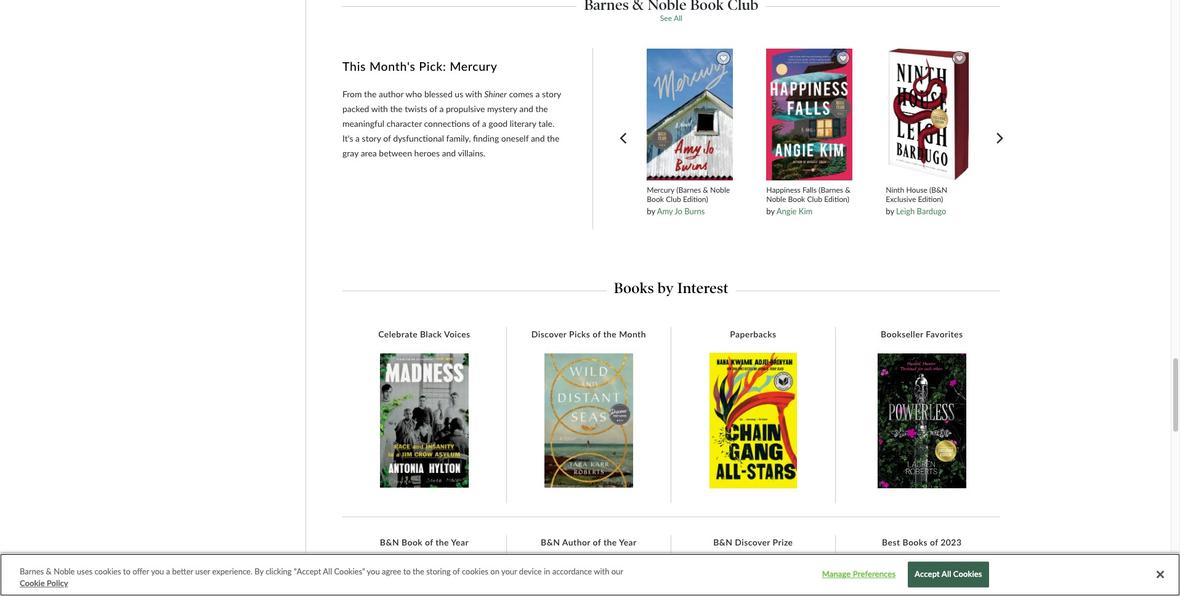 Task type: vqa. For each thing, say whether or not it's contained in the screenshot.
'A' within INVISIBLE: A GRAPHIC NOVEL BY CHRISTINA DIAZ GONZALEZ , GABRIELA EPSTEIN (ILLUSTRATOR)
no



Task type: locate. For each thing, give the bounding box(es) containing it.
0 vertical spatial and
[[519, 103, 533, 114]]

2 horizontal spatial noble
[[766, 195, 786, 204]]

story up tale.
[[542, 88, 561, 99]]

black
[[420, 329, 442, 339]]

1 edition) from the left
[[683, 195, 708, 204]]

by left angie
[[766, 206, 775, 216]]

& inside mercury (barnes & noble book club edition) by amy jo burns
[[703, 185, 708, 195]]

story up area
[[362, 133, 381, 143]]

b&n for b&n discover prize
[[713, 537, 733, 547]]

1 horizontal spatial &
[[703, 185, 708, 195]]

by inside happiness falls (barnes & noble book club edition) by angie kim
[[766, 206, 775, 216]]

the down tale.
[[547, 133, 559, 143]]

1 vertical spatial with
[[371, 103, 388, 114]]

discover
[[531, 329, 567, 339], [735, 537, 770, 547]]

all for accept all cookies
[[942, 569, 951, 579]]

0 horizontal spatial with
[[371, 103, 388, 114]]

of up between
[[383, 133, 391, 143]]

club down falls
[[807, 195, 822, 204]]

1 b&n from the left
[[380, 537, 399, 547]]

"accept
[[294, 567, 321, 576]]

book up 'b&n book of the year' image
[[402, 537, 423, 547]]

1 horizontal spatial to
[[403, 567, 411, 576]]

2 horizontal spatial edition)
[[918, 195, 943, 204]]

0 horizontal spatial &
[[46, 567, 52, 576]]

by left 'amy' at the top
[[647, 206, 655, 216]]

0 horizontal spatial edition)
[[683, 195, 708, 204]]

club up jo
[[666, 195, 681, 204]]

1 horizontal spatial club
[[807, 195, 822, 204]]

& inside 'barnes & noble uses cookies to offer you a better user experience. by clicking "accept all cookies" you agree to the storing of cookies on your device in accordance with our cookie policy'
[[46, 567, 52, 576]]

barnes & noble uses cookies to offer you a better user experience. by clicking "accept all cookies" you agree to the storing of cookies on your device in accordance with our cookie policy
[[20, 567, 623, 588]]

b&n discover prize link
[[707, 537, 799, 548]]

edition) inside happiness falls (barnes & noble book club edition) by angie kim
[[824, 195, 849, 204]]

ninth
[[886, 185, 904, 195]]

manage preferences button
[[820, 563, 897, 587]]

cookies
[[95, 567, 121, 576], [462, 567, 488, 576]]

0 horizontal spatial noble
[[54, 567, 75, 576]]

you right the offer
[[151, 567, 164, 576]]

noble inside mercury (barnes & noble book club edition) by amy jo burns
[[710, 185, 730, 195]]

1 you from the left
[[151, 567, 164, 576]]

1 horizontal spatial noble
[[710, 185, 730, 195]]

comes a story packed with the twists of a propulsive mystery and the meaningful character connections of a good literary tale. it's a story of dysfunctional family, finding oneself and the gray area between heroes and villains.
[[342, 88, 561, 158]]

from the author who blessed us with shiner
[[342, 88, 507, 99]]

of inside discover picks of the month link
[[593, 329, 601, 339]]

0 vertical spatial story
[[542, 88, 561, 99]]

2 b&n from the left
[[541, 537, 560, 547]]

burns
[[684, 206, 705, 216]]

author
[[562, 537, 590, 547]]

1 horizontal spatial story
[[542, 88, 561, 99]]

best books of 2023 image
[[879, 561, 965, 596]]

with left our in the right of the page
[[594, 567, 609, 576]]

discover picks of the month
[[531, 329, 646, 339]]

1 cookies from the left
[[95, 567, 121, 576]]

0 horizontal spatial discover
[[531, 329, 567, 339]]

0 horizontal spatial all
[[323, 567, 332, 576]]

1 horizontal spatial all
[[674, 13, 682, 23]]

1 vertical spatial mercury
[[647, 185, 674, 195]]

3 edition) from the left
[[918, 195, 943, 204]]

1 vertical spatial books
[[903, 537, 928, 547]]

1 horizontal spatial year
[[619, 537, 637, 547]]

b&n book of the year link
[[374, 537, 475, 548]]

2 horizontal spatial book
[[788, 195, 805, 204]]

pick:
[[419, 59, 446, 73]]

all right see
[[674, 13, 682, 23]]

of inside b&n book of the year link
[[425, 537, 433, 547]]

book up "angie kim" link
[[788, 195, 805, 204]]

of up finding
[[472, 118, 480, 128]]

1 horizontal spatial b&n
[[541, 537, 560, 547]]

celebrate black voices image
[[380, 354, 469, 488]]

author
[[379, 88, 404, 99]]

all inside button
[[942, 569, 951, 579]]

you left agree
[[367, 567, 380, 576]]

this month's pick: mercury
[[342, 59, 497, 73]]

see
[[660, 13, 672, 23]]

with inside 'barnes & noble uses cookies to offer you a better user experience. by clicking "accept all cookies" you agree to the storing of cookies on your device in accordance with our cookie policy'
[[594, 567, 609, 576]]

and down tale.
[[531, 133, 545, 143]]

exclusive
[[886, 195, 916, 204]]

amy
[[657, 206, 673, 216]]

0 horizontal spatial to
[[123, 567, 130, 576]]

character
[[387, 118, 422, 128]]

the left storing
[[413, 567, 424, 576]]

your
[[501, 567, 517, 576]]

mercury up the us
[[450, 59, 497, 73]]

and down family,
[[442, 148, 456, 158]]

happiness falls (barnes & noble book club edition) link
[[766, 185, 852, 204]]

discover left 'prize'
[[735, 537, 770, 547]]

b&n up agree
[[380, 537, 399, 547]]

2 horizontal spatial &
[[845, 185, 850, 195]]

bookseller favorites link
[[875, 329, 969, 340]]

all right accept
[[942, 569, 951, 579]]

accordance
[[552, 567, 592, 576]]

all right "accept
[[323, 567, 332, 576]]

mercury up 'amy' at the top
[[647, 185, 674, 195]]

& inside happiness falls (barnes & noble book club edition) by angie kim
[[845, 185, 850, 195]]

year up our in the right of the page
[[619, 537, 637, 547]]

1 horizontal spatial books
[[903, 537, 928, 547]]

all
[[674, 13, 682, 23], [323, 567, 332, 576], [942, 569, 951, 579]]

prize
[[773, 537, 793, 547]]

book up 'amy' at the top
[[647, 195, 664, 204]]

b&n author of the year image
[[544, 561, 633, 596]]

year for b&n book of the year
[[451, 537, 469, 547]]

cookies right uses
[[95, 567, 121, 576]]

2023
[[941, 537, 962, 547]]

celebrate black voices link
[[372, 329, 476, 340]]

story
[[542, 88, 561, 99], [362, 133, 381, 143]]

0 vertical spatial books
[[614, 280, 654, 297]]

with right the us
[[465, 88, 482, 99]]

mercury
[[450, 59, 497, 73], [647, 185, 674, 195]]

3 b&n from the left
[[713, 537, 733, 547]]

propulsive
[[446, 103, 485, 114]]

device
[[519, 567, 542, 576]]

accept all cookies button
[[908, 562, 989, 588]]

2 horizontal spatial b&n
[[713, 537, 733, 547]]

(barnes
[[676, 185, 701, 195], [819, 185, 843, 195]]

(barnes right falls
[[819, 185, 843, 195]]

1 to from the left
[[123, 567, 130, 576]]

cookies left on
[[462, 567, 488, 576]]

of right storing
[[453, 567, 460, 576]]

ninth house (b&n exclusive edition) by leigh bardugo
[[886, 185, 947, 216]]

noble inside happiness falls (barnes & noble book club edition) by angie kim
[[766, 195, 786, 204]]

to right agree
[[403, 567, 411, 576]]

(barnes up burns
[[676, 185, 701, 195]]

villains.
[[458, 148, 485, 158]]

a
[[535, 88, 540, 99], [439, 103, 444, 114], [482, 118, 486, 128], [355, 133, 360, 143], [166, 567, 170, 576]]

month
[[619, 329, 646, 339]]

to left the offer
[[123, 567, 130, 576]]

2 horizontal spatial with
[[594, 567, 609, 576]]

0 horizontal spatial you
[[151, 567, 164, 576]]

bardugo
[[917, 206, 946, 216]]

2 club from the left
[[807, 195, 822, 204]]

0 horizontal spatial club
[[666, 195, 681, 204]]

paperbacks image
[[709, 353, 797, 488]]

heroes
[[414, 148, 440, 158]]

book inside mercury (barnes & noble book club edition) by amy jo burns
[[647, 195, 664, 204]]

to
[[123, 567, 130, 576], [403, 567, 411, 576]]

the up tale.
[[536, 103, 548, 114]]

discover left picks
[[531, 329, 567, 339]]

b&n for b&n book of the year
[[380, 537, 399, 547]]

1 horizontal spatial discover
[[735, 537, 770, 547]]

ninth house (b&n exclusive edition) image
[[888, 48, 969, 181]]

b&n author of the year
[[541, 537, 637, 547]]

of inside 'barnes & noble uses cookies to offer you a better user experience. by clicking "accept all cookies" you agree to the storing of cookies on your device in accordance with our cookie policy'
[[453, 567, 460, 576]]

happiness
[[766, 185, 801, 195]]

best books of 2023 link
[[876, 537, 968, 548]]

1 horizontal spatial you
[[367, 567, 380, 576]]

2 vertical spatial with
[[594, 567, 609, 576]]

2 edition) from the left
[[824, 195, 849, 204]]

2 to from the left
[[403, 567, 411, 576]]

book
[[647, 195, 664, 204], [788, 195, 805, 204], [402, 537, 423, 547]]

1 horizontal spatial edition)
[[824, 195, 849, 204]]

who
[[406, 88, 422, 99]]

kim
[[799, 206, 812, 216]]

by
[[647, 206, 655, 216], [766, 206, 775, 216], [886, 206, 894, 216], [658, 280, 674, 297]]

0 horizontal spatial year
[[451, 537, 469, 547]]

club
[[666, 195, 681, 204], [807, 195, 822, 204]]

0 horizontal spatial b&n
[[380, 537, 399, 547]]

of left the 2023
[[930, 537, 938, 547]]

club inside happiness falls (barnes & noble book club edition) by angie kim
[[807, 195, 822, 204]]

of up storing
[[425, 537, 433, 547]]

by inside books by interest section
[[658, 280, 674, 297]]

mercury inside mercury (barnes & noble book club edition) by amy jo burns
[[647, 185, 674, 195]]

best books of 2023
[[882, 537, 962, 547]]

1 club from the left
[[666, 195, 681, 204]]

& right falls
[[845, 185, 850, 195]]

with
[[465, 88, 482, 99], [371, 103, 388, 114], [594, 567, 609, 576]]

1 horizontal spatial cookies
[[462, 567, 488, 576]]

b&n up the "b&n discover prize" image
[[713, 537, 733, 547]]

b&n book of the year
[[380, 537, 469, 547]]

1 vertical spatial story
[[362, 133, 381, 143]]

and up literary
[[519, 103, 533, 114]]

in
[[544, 567, 550, 576]]

0 horizontal spatial books
[[614, 280, 654, 297]]

1 horizontal spatial (barnes
[[819, 185, 843, 195]]

2 cookies from the left
[[462, 567, 488, 576]]

accept
[[915, 569, 940, 579]]

& up cookie policy link at the left
[[46, 567, 52, 576]]

year up 'b&n book of the year' image
[[451, 537, 469, 547]]

storing
[[426, 567, 451, 576]]

1 horizontal spatial mercury
[[647, 185, 674, 195]]

it's
[[342, 133, 353, 143]]

&
[[703, 185, 708, 195], [845, 185, 850, 195], [46, 567, 52, 576]]

between
[[379, 148, 412, 158]]

ninth house (b&n exclusive edition) link
[[886, 185, 972, 204]]

with down the author
[[371, 103, 388, 114]]

0 horizontal spatial cookies
[[95, 567, 121, 576]]

1 horizontal spatial book
[[647, 195, 664, 204]]

interest
[[677, 280, 729, 297]]

by left "leigh"
[[886, 206, 894, 216]]

mystery
[[487, 103, 517, 114]]

the left month
[[603, 329, 617, 339]]

books up month
[[614, 280, 654, 297]]

0 horizontal spatial mercury
[[450, 59, 497, 73]]

b&n left author
[[541, 537, 560, 547]]

0 horizontal spatial (barnes
[[676, 185, 701, 195]]

0 vertical spatial mercury
[[450, 59, 497, 73]]

by left interest
[[658, 280, 674, 297]]

(b&n
[[929, 185, 947, 195]]

2 (barnes from the left
[[819, 185, 843, 195]]

& up burns
[[703, 185, 708, 195]]

1 (barnes from the left
[[676, 185, 701, 195]]

a right it's
[[355, 133, 360, 143]]

a inside 'barnes & noble uses cookies to offer you a better user experience. by clicking "accept all cookies" you agree to the storing of cookies on your device in accordance with our cookie policy'
[[166, 567, 170, 576]]

books inside section
[[614, 280, 654, 297]]

barnes
[[20, 567, 44, 576]]

1 year from the left
[[451, 537, 469, 547]]

of right author
[[593, 537, 601, 547]]

books right the best
[[903, 537, 928, 547]]

us
[[455, 88, 463, 99]]

bookseller favorites image
[[877, 353, 966, 488]]

1 vertical spatial discover
[[735, 537, 770, 547]]

0 horizontal spatial book
[[402, 537, 423, 547]]

a left 'better'
[[166, 567, 170, 576]]

our
[[611, 567, 623, 576]]

1 horizontal spatial with
[[465, 88, 482, 99]]

of right picks
[[593, 329, 601, 339]]

manage
[[822, 569, 851, 579]]

2 year from the left
[[619, 537, 637, 547]]

2 horizontal spatial all
[[942, 569, 951, 579]]

cookie policy link
[[20, 578, 68, 590]]



Task type: describe. For each thing, give the bounding box(es) containing it.
the down the author
[[390, 103, 403, 114]]

year for b&n author of the year
[[619, 537, 637, 547]]

happiness falls (barnes & noble book club edition) image
[[765, 48, 853, 181]]

uses
[[77, 567, 92, 576]]

celebrate
[[378, 329, 418, 339]]

edition) inside mercury (barnes & noble book club edition) by amy jo burns
[[683, 195, 708, 204]]

book inside happiness falls (barnes & noble book club edition) by angie kim
[[788, 195, 805, 204]]

best
[[882, 537, 900, 547]]

b&n discover prize image
[[709, 562, 797, 596]]

mercury (barnes & noble book club edition) by amy jo burns
[[647, 185, 730, 216]]

see all link
[[660, 13, 682, 23]]

b&n book of the year image
[[380, 562, 469, 596]]

user
[[195, 567, 210, 576]]

offer
[[133, 567, 149, 576]]

a right comes
[[535, 88, 540, 99]]

finding
[[473, 133, 499, 143]]

house
[[906, 185, 927, 195]]

bookseller
[[881, 329, 923, 339]]

0 vertical spatial with
[[465, 88, 482, 99]]

accept all cookies
[[915, 569, 982, 579]]

by
[[255, 567, 264, 576]]

paperbacks link
[[724, 329, 782, 340]]

a left "good"
[[482, 118, 486, 128]]

bookseller favorites
[[881, 329, 963, 339]]

this
[[342, 59, 366, 73]]

month's
[[369, 59, 415, 73]]

jo
[[675, 206, 682, 216]]

club inside mercury (barnes & noble book club edition) by amy jo burns
[[666, 195, 681, 204]]

b&n author of the year link
[[535, 537, 643, 548]]

angie kim link
[[776, 206, 812, 216]]

0 vertical spatial discover
[[531, 329, 567, 339]]

tale.
[[538, 118, 554, 128]]

b&n discover prize
[[713, 537, 793, 547]]

noble inside 'barnes & noble uses cookies to offer you a better user experience. by clicking "accept all cookies" you agree to the storing of cookies on your device in accordance with our cookie policy'
[[54, 567, 75, 576]]

on
[[490, 567, 499, 576]]

with inside comes a story packed with the twists of a propulsive mystery and the meaningful character connections of a good literary tale. it's a story of dysfunctional family, finding oneself and the gray area between heroes and villains.
[[371, 103, 388, 114]]

by inside mercury (barnes & noble book club edition) by amy jo burns
[[647, 206, 655, 216]]

leigh
[[896, 206, 915, 216]]

2 vertical spatial and
[[442, 148, 456, 158]]

the up our in the right of the page
[[603, 537, 617, 547]]

by inside ninth house (b&n exclusive edition) by leigh bardugo
[[886, 206, 894, 216]]

mercury (barnes & noble book club edition) image
[[646, 48, 733, 181]]

celebrate black voices
[[378, 329, 470, 339]]

meaningful
[[342, 118, 384, 128]]

preferences
[[853, 569, 896, 579]]

picks
[[569, 329, 590, 339]]

agree
[[382, 567, 401, 576]]

books by interest section
[[342, 276, 1000, 297]]

books by interest
[[614, 280, 729, 297]]

gray
[[342, 148, 358, 158]]

family,
[[446, 133, 471, 143]]

the inside 'barnes & noble uses cookies to offer you a better user experience. by clicking "accept all cookies" you agree to the storing of cookies on your device in accordance with our cookie policy'
[[413, 567, 424, 576]]

experience.
[[212, 567, 252, 576]]

cookie
[[20, 579, 45, 588]]

angie
[[776, 206, 797, 216]]

the right from
[[364, 88, 377, 99]]

mercury (barnes & noble book club edition) link
[[647, 185, 733, 204]]

clicking
[[266, 567, 292, 576]]

of down blessed
[[429, 103, 437, 114]]

of inside b&n author of the year link
[[593, 537, 601, 547]]

all inside 'barnes & noble uses cookies to offer you a better user experience. by clicking "accept all cookies" you agree to the storing of cookies on your device in accordance with our cookie policy'
[[323, 567, 332, 576]]

better
[[172, 567, 193, 576]]

connections
[[424, 118, 470, 128]]

dysfunctional
[[393, 133, 444, 143]]

comes
[[509, 88, 533, 99]]

the up storing
[[436, 537, 449, 547]]

edition) inside ninth house (b&n exclusive edition) by leigh bardugo
[[918, 195, 943, 204]]

happiness falls (barnes & noble book club edition) by angie kim
[[766, 185, 850, 216]]

amy jo burns link
[[657, 206, 705, 216]]

discover picks of the month image
[[544, 354, 633, 488]]

b&n for b&n author of the year
[[541, 537, 560, 547]]

1 vertical spatial and
[[531, 133, 545, 143]]

paperbacks
[[730, 329, 776, 339]]

oneself
[[501, 133, 529, 143]]

twists
[[405, 103, 427, 114]]

see all
[[660, 13, 682, 23]]

falls
[[802, 185, 817, 195]]

leigh bardugo link
[[896, 206, 946, 216]]

favorites
[[926, 329, 963, 339]]

from
[[342, 88, 362, 99]]

2 you from the left
[[367, 567, 380, 576]]

of inside best books of 2023 link
[[930, 537, 938, 547]]

(barnes inside mercury (barnes & noble book club edition) by amy jo burns
[[676, 185, 701, 195]]

shiner
[[484, 88, 507, 99]]

all for see all
[[674, 13, 682, 23]]

discover picks of the month link
[[525, 329, 652, 340]]

voices
[[444, 329, 470, 339]]

cookies
[[953, 569, 982, 579]]

blessed
[[424, 88, 453, 99]]

a down blessed
[[439, 103, 444, 114]]

0 horizontal spatial story
[[362, 133, 381, 143]]

(barnes inside happiness falls (barnes & noble book club edition) by angie kim
[[819, 185, 843, 195]]

cookies"
[[334, 567, 365, 576]]

privacy alert dialog
[[0, 554, 1180, 596]]



